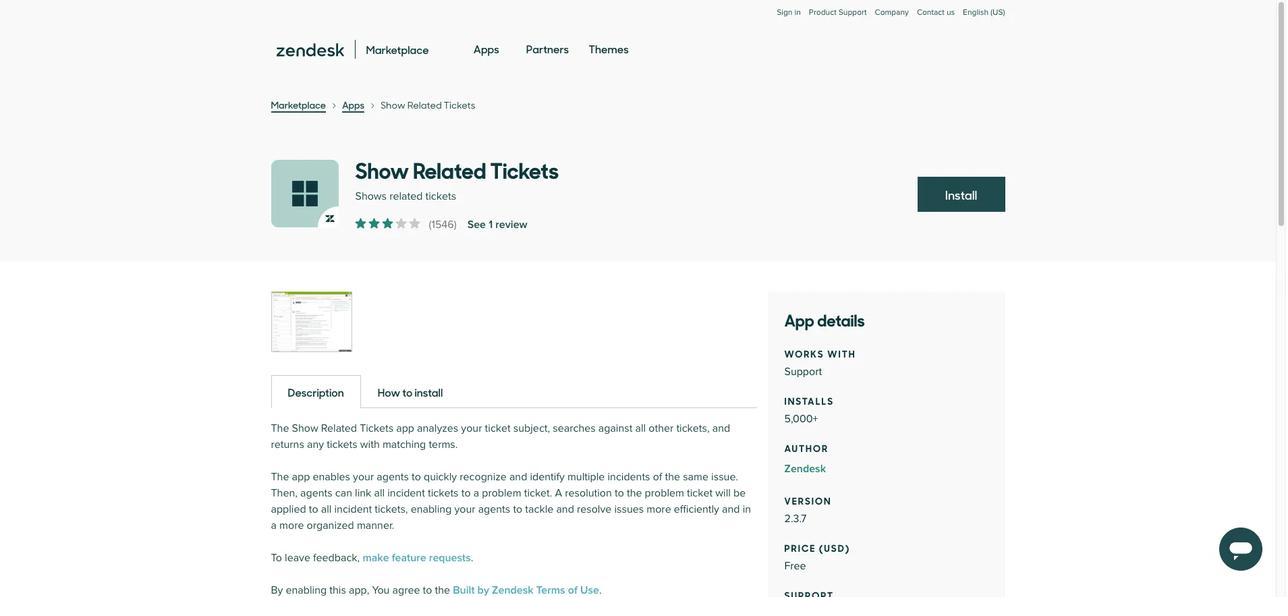 Task type: vqa. For each thing, say whether or not it's contained in the screenshot.
enter
no



Task type: describe. For each thing, give the bounding box(es) containing it.
tickets, inside the app enables your agents to quickly recognize and identify multiple incidents of the same issue. then, agents can link all incident tickets to a problem ticket. a resolution to the problem ticket will be applied to all incident tickets, enabling your agents to tackle and resolve issues more efficiently and in a more organized manner.
[[375, 503, 408, 516]]

multiple
[[568, 471, 605, 484]]

support inside global-navigation-secondary element
[[839, 7, 867, 18]]

company
[[875, 7, 909, 18]]

feature
[[392, 552, 426, 565]]

author
[[785, 441, 829, 455]]

0 vertical spatial apps
[[474, 41, 499, 56]]

see 1 review
[[468, 218, 528, 232]]

to right 'how'
[[403, 385, 413, 400]]

zendesk image
[[276, 43, 344, 57]]

english (us) link
[[963, 7, 1006, 31]]

the app enables your agents to quickly recognize and identify multiple incidents of the same issue. then, agents can link all incident tickets to a problem ticket. a resolution to the problem ticket will be applied to all incident tickets, enabling your agents to tackle and resolve issues more efficiently and in a more organized manner.
[[271, 471, 751, 533]]

0 horizontal spatial incident
[[335, 503, 372, 516]]

enables
[[313, 471, 350, 484]]

ticket.
[[524, 487, 553, 500]]

2 horizontal spatial agents
[[478, 503, 511, 516]]

zendesk
[[785, 462, 826, 476]]

us
[[947, 7, 955, 18]]

quickly
[[424, 471, 457, 484]]

)
[[454, 218, 457, 232]]

recognize
[[460, 471, 507, 484]]

0 vertical spatial the
[[665, 471, 681, 484]]

link
[[355, 487, 372, 500]]

1
[[489, 218, 493, 232]]

manner.
[[357, 519, 395, 533]]

tickets for show related tickets
[[444, 99, 476, 111]]

tickets, inside the show related tickets app analyzes your ticket subject, searches against all other tickets, and returns any tickets with matching terms.
[[677, 422, 710, 435]]

related for show related tickets shows related tickets
[[413, 153, 486, 185]]

feedback,
[[313, 552, 360, 565]]

zendesk link
[[785, 461, 989, 477]]

details
[[818, 307, 865, 331]]

install button
[[918, 177, 1006, 212]]

contact us
[[917, 7, 955, 18]]

to leave feedback, make feature requests .
[[271, 552, 474, 565]]

in inside global-navigation-secondary element
[[795, 7, 801, 18]]

make feature requests link
[[363, 552, 471, 565]]

all inside the show related tickets app analyzes your ticket subject, searches against all other tickets, and returns any tickets with matching terms.
[[636, 422, 646, 435]]

show related tickets shows related tickets
[[355, 153, 559, 203]]

free
[[785, 560, 806, 573]]

app
[[785, 307, 815, 331]]

enabling
[[411, 503, 452, 516]]

with inside the show related tickets app analyzes your ticket subject, searches against all other tickets, and returns any tickets with matching terms.
[[360, 438, 380, 452]]

app inside the show related tickets app analyzes your ticket subject, searches against all other tickets, and returns any tickets with matching terms.
[[396, 422, 415, 435]]

product support link
[[809, 7, 867, 18]]

show inside the show related tickets app analyzes your ticket subject, searches against all other tickets, and returns any tickets with matching terms.
[[292, 422, 318, 435]]

how to install
[[378, 385, 443, 400]]

sign in
[[777, 7, 801, 18]]

installs
[[785, 394, 835, 408]]

your inside the show related tickets app analyzes your ticket subject, searches against all other tickets, and returns any tickets with matching terms.
[[461, 422, 482, 435]]

and down a
[[557, 503, 574, 516]]

sign in link
[[777, 7, 801, 18]]

sign
[[777, 7, 793, 18]]

0 vertical spatial more
[[647, 503, 672, 516]]

to up organized
[[309, 503, 318, 516]]

then,
[[271, 487, 298, 500]]

any
[[307, 438, 324, 452]]

themes
[[589, 41, 629, 56]]

marketplace link
[[271, 98, 326, 113]]

(
[[429, 218, 432, 232]]

0 vertical spatial apps link
[[474, 30, 499, 69]]

resolve
[[577, 503, 612, 516]]

terms.
[[429, 438, 458, 452]]

product
[[809, 7, 837, 18]]

with inside works with support
[[828, 346, 856, 361]]

applied
[[271, 503, 306, 516]]

shows
[[355, 190, 387, 203]]

see
[[468, 218, 486, 232]]

0 horizontal spatial the
[[627, 487, 642, 500]]

make
[[363, 552, 389, 565]]

0 horizontal spatial all
[[321, 503, 332, 516]]

the for the show related tickets app analyzes your ticket subject, searches against all other tickets, and returns any tickets with matching terms.
[[271, 422, 289, 435]]

works
[[785, 346, 825, 361]]

partners
[[526, 41, 569, 56]]

preview image of app image
[[272, 292, 351, 352]]

support inside works with support
[[785, 365, 822, 379]]

english
[[963, 7, 989, 18]]

contact us link
[[917, 7, 955, 18]]

2.3.7
[[785, 512, 807, 526]]

organized
[[307, 519, 354, 533]]

0 vertical spatial agents
[[377, 471, 409, 484]]

description
[[288, 385, 344, 400]]

and inside the show related tickets app analyzes your ticket subject, searches against all other tickets, and returns any tickets with matching terms.
[[713, 422, 731, 435]]

matching
[[383, 438, 426, 452]]

see 1 review link
[[468, 217, 528, 233]]

(us)
[[991, 7, 1006, 18]]

english (us)
[[963, 7, 1006, 18]]

tickets inside show related tickets shows related tickets
[[426, 190, 456, 203]]

( 1546 )
[[429, 218, 457, 232]]

leave
[[285, 552, 311, 565]]

to left quickly
[[412, 471, 421, 484]]

1 vertical spatial all
[[374, 487, 385, 500]]

1546
[[432, 218, 454, 232]]

1 star fill image from the left
[[355, 218, 366, 229]]

to left 'tackle'
[[513, 503, 523, 516]]

tab list containing description
[[271, 375, 757, 408]]

1 vertical spatial your
[[353, 471, 374, 484]]

0 horizontal spatial apps
[[342, 98, 365, 111]]

identify
[[530, 471, 565, 484]]

review
[[496, 218, 528, 232]]

install
[[946, 186, 978, 203]]

marketplace
[[271, 98, 326, 111]]

install
[[415, 385, 443, 400]]

5,000+
[[785, 412, 819, 426]]

contact
[[917, 7, 945, 18]]



Task type: locate. For each thing, give the bounding box(es) containing it.
0 horizontal spatial in
[[743, 503, 751, 516]]

all up organized
[[321, 503, 332, 516]]

0 horizontal spatial a
[[271, 519, 277, 533]]

the
[[271, 422, 289, 435], [271, 471, 289, 484]]

2 the from the top
[[271, 471, 289, 484]]

1 vertical spatial related
[[413, 153, 486, 185]]

0 vertical spatial app
[[396, 422, 415, 435]]

tackle
[[525, 503, 554, 516]]

1 horizontal spatial star fill image
[[396, 218, 407, 229]]

1 vertical spatial the
[[627, 487, 642, 500]]

agents down matching
[[377, 471, 409, 484]]

1 vertical spatial tickets
[[490, 153, 559, 185]]

global-navigation-secondary element
[[271, 0, 1006, 31]]

tickets up "1546"
[[426, 190, 456, 203]]

in right sign
[[795, 7, 801, 18]]

1 horizontal spatial incident
[[388, 487, 425, 500]]

1 vertical spatial with
[[360, 438, 380, 452]]

can
[[335, 487, 352, 500]]

2 vertical spatial all
[[321, 503, 332, 516]]

0 vertical spatial related
[[408, 99, 442, 111]]

1 vertical spatial support
[[785, 365, 822, 379]]

with down details
[[828, 346, 856, 361]]

star fill image down the 'shows' on the top of the page
[[355, 218, 366, 229]]

show inside show related tickets shows related tickets
[[355, 153, 409, 185]]

1 horizontal spatial tickets
[[444, 99, 476, 111]]

support right product
[[839, 7, 867, 18]]

apps link right "marketplace" link
[[342, 98, 365, 113]]

0 vertical spatial your
[[461, 422, 482, 435]]

your right analyzes
[[461, 422, 482, 435]]

show for show related tickets
[[381, 99, 406, 111]]

of
[[653, 471, 663, 484]]

tickets
[[426, 190, 456, 203], [327, 438, 358, 452], [428, 487, 459, 500]]

1 vertical spatial apps
[[342, 98, 365, 111]]

0 horizontal spatial more
[[280, 519, 304, 533]]

to down recognize on the bottom left
[[462, 487, 471, 500]]

1 vertical spatial the
[[271, 471, 289, 484]]

ticket up efficiently
[[687, 487, 713, 500]]

star fill image
[[369, 218, 380, 229], [382, 218, 393, 229], [409, 218, 420, 229]]

returns
[[271, 438, 304, 452]]

0 vertical spatial show
[[381, 99, 406, 111]]

.
[[471, 552, 474, 565]]

apps link
[[474, 30, 499, 69], [342, 98, 365, 113]]

your
[[461, 422, 482, 435], [353, 471, 374, 484], [455, 503, 476, 516]]

and down will
[[722, 503, 740, 516]]

tickets, up manner.
[[375, 503, 408, 516]]

2 vertical spatial tickets
[[428, 487, 459, 500]]

(usd)
[[820, 541, 851, 555]]

0 vertical spatial tickets,
[[677, 422, 710, 435]]

0 horizontal spatial star fill image
[[369, 218, 380, 229]]

1 vertical spatial tickets,
[[375, 503, 408, 516]]

tickets inside the app enables your agents to quickly recognize and identify multiple incidents of the same issue. then, agents can link all incident tickets to a problem ticket. a resolution to the problem ticket will be applied to all incident tickets, enabling your agents to tackle and resolve issues more efficiently and in a more organized manner.
[[428, 487, 459, 500]]

show
[[381, 99, 406, 111], [355, 153, 409, 185], [292, 422, 318, 435]]

tickets
[[444, 99, 476, 111], [490, 153, 559, 185], [360, 422, 394, 435]]

1 vertical spatial more
[[280, 519, 304, 533]]

tickets, right the other at the bottom of page
[[677, 422, 710, 435]]

the show related tickets app analyzes your ticket subject, searches against all other tickets, and returns any tickets with matching terms.
[[271, 422, 731, 452]]

searches
[[553, 422, 596, 435]]

1 horizontal spatial with
[[828, 346, 856, 361]]

0 horizontal spatial tickets,
[[375, 503, 408, 516]]

how
[[378, 385, 400, 400]]

more right issues
[[647, 503, 672, 516]]

support down "works"
[[785, 365, 822, 379]]

be
[[734, 487, 746, 500]]

0 vertical spatial support
[[839, 7, 867, 18]]

0 vertical spatial incident
[[388, 487, 425, 500]]

efficiently
[[674, 503, 720, 516]]

tickets right any at the bottom of page
[[327, 438, 358, 452]]

1 vertical spatial ticket
[[687, 487, 713, 500]]

to
[[403, 385, 413, 400], [412, 471, 421, 484], [462, 487, 471, 500], [615, 487, 624, 500], [309, 503, 318, 516], [513, 503, 523, 516]]

the up 'returns'
[[271, 422, 289, 435]]

1 horizontal spatial more
[[647, 503, 672, 516]]

0 horizontal spatial with
[[360, 438, 380, 452]]

0 vertical spatial a
[[474, 487, 479, 500]]

1 vertical spatial a
[[271, 519, 277, 533]]

ticket inside the show related tickets app analyzes your ticket subject, searches against all other tickets, and returns any tickets with matching terms.
[[485, 422, 511, 435]]

all
[[636, 422, 646, 435], [374, 487, 385, 500], [321, 503, 332, 516]]

same
[[683, 471, 709, 484]]

1 horizontal spatial star fill image
[[382, 218, 393, 229]]

1 horizontal spatial problem
[[645, 487, 685, 500]]

ticket left subject, in the left of the page
[[485, 422, 511, 435]]

tickets inside show related tickets shows related tickets
[[490, 153, 559, 185]]

resolution
[[565, 487, 612, 500]]

related for show related tickets
[[408, 99, 442, 111]]

1 vertical spatial in
[[743, 503, 751, 516]]

with left matching
[[360, 438, 380, 452]]

0 vertical spatial tickets
[[444, 99, 476, 111]]

a down recognize on the bottom left
[[474, 487, 479, 500]]

0 horizontal spatial agents
[[300, 487, 333, 500]]

against
[[599, 422, 633, 435]]

show related tickets
[[381, 99, 476, 111]]

0 horizontal spatial problem
[[482, 487, 522, 500]]

1 star fill image from the left
[[369, 218, 380, 229]]

2 star fill image from the left
[[396, 218, 407, 229]]

0 horizontal spatial support
[[785, 365, 822, 379]]

app up matching
[[396, 422, 415, 435]]

in
[[795, 7, 801, 18], [743, 503, 751, 516]]

1 vertical spatial agents
[[300, 487, 333, 500]]

apps left partners
[[474, 41, 499, 56]]

the right of
[[665, 471, 681, 484]]

company link
[[875, 7, 909, 31]]

0 horizontal spatial tickets
[[360, 422, 394, 435]]

1 horizontal spatial in
[[795, 7, 801, 18]]

1 horizontal spatial a
[[474, 487, 479, 500]]

apps link left partners link
[[474, 30, 499, 69]]

related inside show related tickets shows related tickets
[[413, 153, 486, 185]]

0 horizontal spatial ticket
[[485, 422, 511, 435]]

0 horizontal spatial app
[[292, 471, 310, 484]]

1 horizontal spatial support
[[839, 7, 867, 18]]

in down be
[[743, 503, 751, 516]]

1 horizontal spatial tickets,
[[677, 422, 710, 435]]

all right link
[[374, 487, 385, 500]]

more down applied
[[280, 519, 304, 533]]

themes link
[[589, 30, 629, 69]]

and up issue.
[[713, 422, 731, 435]]

agents down the enables
[[300, 487, 333, 500]]

incident up enabling
[[388, 487, 425, 500]]

problem down of
[[645, 487, 685, 500]]

related
[[390, 190, 423, 203]]

related inside the show related tickets app analyzes your ticket subject, searches against all other tickets, and returns any tickets with matching terms.
[[321, 422, 357, 435]]

and up the ticket.
[[510, 471, 528, 484]]

0 vertical spatial the
[[271, 422, 289, 435]]

price (usd) free
[[785, 541, 851, 573]]

0 horizontal spatial apps link
[[342, 98, 365, 113]]

2 star fill image from the left
[[382, 218, 393, 229]]

a
[[555, 487, 562, 500]]

agents down recognize on the bottom left
[[478, 503, 511, 516]]

requests
[[429, 552, 471, 565]]

works with support
[[785, 346, 856, 379]]

the inside the app enables your agents to quickly recognize and identify multiple incidents of the same issue. then, agents can link all incident tickets to a problem ticket. a resolution to the problem ticket will be applied to all incident tickets, enabling your agents to tackle and resolve issues more efficiently and in a more organized manner.
[[271, 471, 289, 484]]

ticket inside the app enables your agents to quickly recognize and identify multiple incidents of the same issue. then, agents can link all incident tickets to a problem ticket. a resolution to the problem ticket will be applied to all incident tickets, enabling your agents to tackle and resolve issues more efficiently and in a more organized manner.
[[687, 487, 713, 500]]

2 vertical spatial your
[[455, 503, 476, 516]]

incident down can
[[335, 503, 372, 516]]

in inside the app enables your agents to quickly recognize and identify multiple incidents of the same issue. then, agents can link all incident tickets to a problem ticket. a resolution to the problem ticket will be applied to all incident tickets, enabling your agents to tackle and resolve issues more efficiently and in a more organized manner.
[[743, 503, 751, 516]]

issue.
[[712, 471, 739, 484]]

0 vertical spatial tickets
[[426, 190, 456, 203]]

1 horizontal spatial apps
[[474, 41, 499, 56]]

0 vertical spatial ticket
[[485, 422, 511, 435]]

1 horizontal spatial apps link
[[474, 30, 499, 69]]

0 vertical spatial all
[[636, 422, 646, 435]]

1 vertical spatial incident
[[335, 503, 372, 516]]

analyzes
[[417, 422, 459, 435]]

issues
[[615, 503, 644, 516]]

1 vertical spatial app
[[292, 471, 310, 484]]

2 horizontal spatial star fill image
[[409, 218, 420, 229]]

tickets for show related tickets shows related tickets
[[490, 153, 559, 185]]

tickets,
[[677, 422, 710, 435], [375, 503, 408, 516]]

1 vertical spatial tickets
[[327, 438, 358, 452]]

agents
[[377, 471, 409, 484], [300, 487, 333, 500], [478, 503, 511, 516]]

2 vertical spatial tickets
[[360, 422, 394, 435]]

price
[[785, 541, 816, 555]]

tickets down quickly
[[428, 487, 459, 500]]

ticket
[[485, 422, 511, 435], [687, 487, 713, 500]]

1 vertical spatial show
[[355, 153, 409, 185]]

1 horizontal spatial agents
[[377, 471, 409, 484]]

partners link
[[526, 30, 569, 69]]

1 horizontal spatial app
[[396, 422, 415, 435]]

problem
[[482, 487, 522, 500], [645, 487, 685, 500]]

1 horizontal spatial the
[[665, 471, 681, 484]]

1 horizontal spatial ticket
[[687, 487, 713, 500]]

star fill image down the related at the top left
[[396, 218, 407, 229]]

problem down recognize on the bottom left
[[482, 487, 522, 500]]

2 horizontal spatial all
[[636, 422, 646, 435]]

2 vertical spatial related
[[321, 422, 357, 435]]

show for show related tickets shows related tickets
[[355, 153, 409, 185]]

the up issues
[[627, 487, 642, 500]]

installs 5,000+
[[785, 394, 835, 426]]

2 vertical spatial show
[[292, 422, 318, 435]]

other
[[649, 422, 674, 435]]

and
[[713, 422, 731, 435], [510, 471, 528, 484], [557, 503, 574, 516], [722, 503, 740, 516]]

1 horizontal spatial all
[[374, 487, 385, 500]]

to
[[271, 552, 282, 565]]

subject,
[[514, 422, 550, 435]]

your up link
[[353, 471, 374, 484]]

tickets inside the show related tickets app analyzes your ticket subject, searches against all other tickets, and returns any tickets with matching terms.
[[327, 438, 358, 452]]

with
[[828, 346, 856, 361], [360, 438, 380, 452]]

more
[[647, 503, 672, 516], [280, 519, 304, 533]]

the inside the show related tickets app analyzes your ticket subject, searches against all other tickets, and returns any tickets with matching terms.
[[271, 422, 289, 435]]

app details
[[785, 307, 865, 331]]

your right enabling
[[455, 503, 476, 516]]

star fill image
[[355, 218, 366, 229], [396, 218, 407, 229]]

the
[[665, 471, 681, 484], [627, 487, 642, 500]]

app inside the app enables your agents to quickly recognize and identify multiple incidents of the same issue. then, agents can link all incident tickets to a problem ticket. a resolution to the problem ticket will be applied to all incident tickets, enabling your agents to tackle and resolve issues more efficiently and in a more organized manner.
[[292, 471, 310, 484]]

3 star fill image from the left
[[409, 218, 420, 229]]

2 problem from the left
[[645, 487, 685, 500]]

2 horizontal spatial tickets
[[490, 153, 559, 185]]

incidents
[[608, 471, 651, 484]]

app up then,
[[292, 471, 310, 484]]

the up then,
[[271, 471, 289, 484]]

tab list
[[271, 375, 757, 408]]

apps right marketplace
[[342, 98, 365, 111]]

version
[[785, 494, 832, 508]]

1 problem from the left
[[482, 487, 522, 500]]

0 vertical spatial in
[[795, 7, 801, 18]]

1 the from the top
[[271, 422, 289, 435]]

the for the app enables your agents to quickly recognize and identify multiple incidents of the same issue. then, agents can link all incident tickets to a problem ticket. a resolution to the problem ticket will be applied to all incident tickets, enabling your agents to tackle and resolve issues more efficiently and in a more organized manner.
[[271, 471, 289, 484]]

0 vertical spatial with
[[828, 346, 856, 361]]

a down applied
[[271, 519, 277, 533]]

1 vertical spatial apps link
[[342, 98, 365, 113]]

tickets inside the show related tickets app analyzes your ticket subject, searches against all other tickets, and returns any tickets with matching terms.
[[360, 422, 394, 435]]

version 2.3.7
[[785, 494, 832, 526]]

0 horizontal spatial star fill image
[[355, 218, 366, 229]]

to down incidents
[[615, 487, 624, 500]]

all left the other at the bottom of page
[[636, 422, 646, 435]]

2 vertical spatial agents
[[478, 503, 511, 516]]

will
[[716, 487, 731, 500]]



